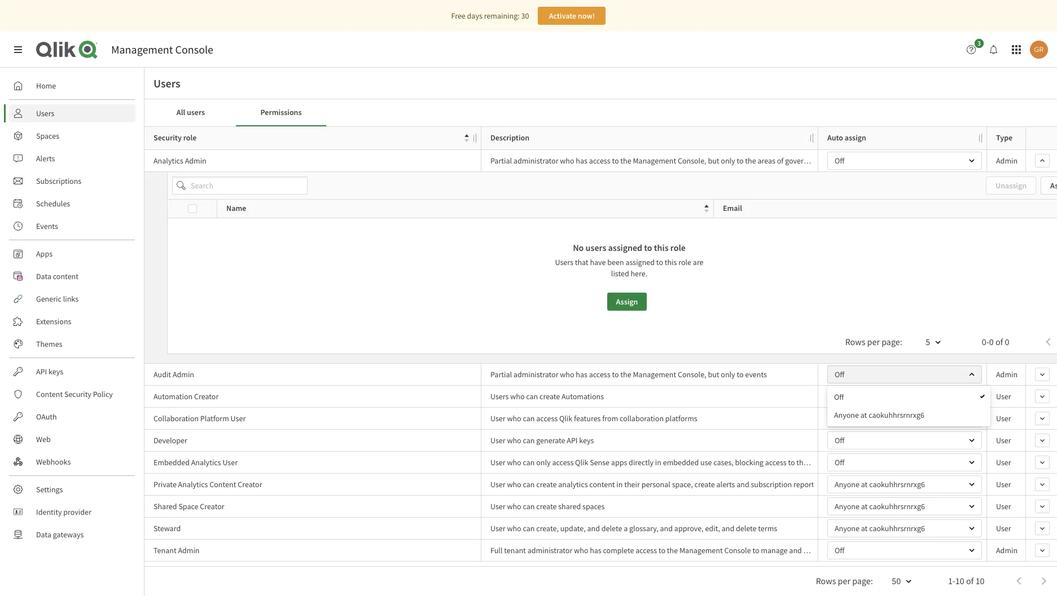 Task type: locate. For each thing, give the bounding box(es) containing it.
qlik left 'sense' at the bottom right of the page
[[576, 458, 589, 468]]

1 horizontal spatial page:
[[882, 336, 903, 348]]

2 vertical spatial content
[[590, 480, 615, 490]]

content down the assign
[[840, 156, 866, 166]]

api down themes
[[36, 367, 47, 377]]

0 horizontal spatial 10
[[956, 576, 965, 587]]

0 vertical spatial qlik
[[560, 414, 573, 424]]

page: for 1-10 of 10
[[853, 576, 873, 587]]

gateways
[[53, 530, 84, 540]]

create for analytics
[[537, 480, 557, 490]]

close sidebar menu image
[[14, 45, 23, 54]]

content down 'sense' at the bottom right of the page
[[590, 480, 615, 490]]

who for api
[[507, 436, 522, 446]]

1 vertical spatial rows
[[816, 576, 837, 587]]

1 horizontal spatial 10
[[976, 576, 985, 587]]

data for data gateways
[[36, 530, 51, 540]]

0 vertical spatial content
[[840, 156, 866, 166]]

content inside the navigation pane element
[[53, 272, 78, 282]]

1 horizontal spatial tenant
[[854, 546, 875, 556]]

security
[[154, 133, 182, 143], [64, 390, 91, 400]]

partial inside partial administrator who has access to the management console, but only to the areas of governance and content element
[[491, 156, 512, 166]]

and inside user who can only access qlik sense apps directly in embedded use cases, blocking access to the hub and other interfaces. element
[[824, 458, 837, 468]]

only left events
[[721, 370, 736, 380]]

1 vertical spatial but
[[708, 370, 720, 380]]

0 horizontal spatial page:
[[853, 576, 873, 587]]

0 vertical spatial per
[[868, 336, 880, 348]]

2 vertical spatial analytics
[[178, 480, 208, 490]]

assigned
[[609, 242, 643, 254], [626, 258, 655, 268]]

full tenant administrator who has complete access to the management console to manage and administer the tenant element
[[491, 546, 875, 557]]

tenant right administer at the bottom
[[854, 546, 875, 556]]

approve,
[[675, 524, 704, 534]]

1 vertical spatial keys
[[580, 436, 594, 446]]

partial up "users who can create automations"
[[491, 370, 512, 380]]

per up off field
[[868, 336, 880, 348]]

2 vertical spatial administrator
[[528, 546, 573, 556]]

generic links
[[36, 294, 79, 304]]

1 vertical spatial page:
[[853, 576, 873, 587]]

blocking
[[736, 458, 764, 468]]

0 vertical spatial data
[[36, 272, 51, 282]]

rows per page: for 0-0 of 0
[[846, 336, 903, 348]]

spaces link
[[9, 127, 136, 145]]

who for update,
[[507, 524, 522, 534]]

0 horizontal spatial console
[[175, 42, 213, 56]]

users for no
[[586, 242, 607, 254]]

2 console, from the top
[[678, 370, 707, 380]]

console,
[[678, 156, 707, 166], [678, 370, 707, 380]]

delete left a
[[602, 524, 623, 534]]

security down api keys link
[[64, 390, 91, 400]]

content
[[36, 390, 63, 400], [210, 480, 236, 490]]

only left areas
[[721, 156, 736, 166]]

but left areas
[[708, 156, 720, 166]]

users for all
[[187, 107, 205, 118]]

list box containing off
[[828, 386, 991, 427]]

apps link
[[9, 245, 136, 263]]

0 horizontal spatial tenant
[[504, 546, 526, 556]]

0 vertical spatial content
[[36, 390, 63, 400]]

identity provider
[[36, 508, 91, 518]]

home link
[[9, 77, 136, 95]]

permissions button
[[236, 99, 326, 127]]

have
[[590, 258, 606, 268]]

0 horizontal spatial content
[[36, 390, 63, 400]]

administrator up "users who can create automations"
[[514, 370, 559, 380]]

2 but from the top
[[708, 370, 720, 380]]

webhooks
[[36, 457, 71, 468]]

users inside button
[[187, 107, 205, 118]]

personal
[[642, 480, 671, 490]]

2 horizontal spatial of
[[996, 336, 1004, 348]]

keys down features
[[580, 436, 594, 446]]

0 horizontal spatial per
[[838, 576, 851, 587]]

and right the alerts
[[737, 480, 750, 490]]

user
[[997, 392, 1012, 402], [231, 414, 246, 424], [491, 414, 506, 424], [997, 414, 1012, 424], [491, 436, 506, 446], [997, 436, 1012, 446], [223, 458, 238, 468], [491, 458, 506, 468], [997, 458, 1012, 468], [491, 480, 506, 490], [997, 480, 1012, 490], [491, 502, 506, 512], [997, 502, 1012, 512], [491, 524, 506, 534], [997, 524, 1012, 534]]

0 vertical spatial keys
[[49, 367, 63, 377]]

0 vertical spatial rows
[[846, 336, 866, 348]]

create up the create,
[[537, 502, 557, 512]]

oauth
[[36, 412, 57, 422]]

analytics
[[154, 156, 183, 166], [191, 458, 221, 468], [178, 480, 208, 490]]

1 vertical spatial rows per page:
[[816, 576, 873, 587]]

and down auto at the top of the page
[[826, 156, 838, 166]]

1 horizontal spatial security
[[154, 133, 182, 143]]

analytics for embedded
[[191, 458, 221, 468]]

platforms
[[666, 414, 698, 424]]

1 horizontal spatial qlik
[[576, 458, 589, 468]]

0 horizontal spatial content
[[53, 272, 78, 282]]

subscriptions link
[[9, 172, 136, 190]]

1 vertical spatial administrator
[[514, 370, 559, 380]]

create left the alerts
[[695, 480, 715, 490]]

1 horizontal spatial content
[[210, 480, 236, 490]]

management console
[[111, 42, 213, 56]]

administrator inside partial administrator who has access to the management console, but only to the areas of governance and content element
[[514, 156, 559, 166]]

1 vertical spatial of
[[996, 336, 1004, 348]]

2 vertical spatial of
[[967, 576, 974, 587]]

0 vertical spatial analytics
[[154, 156, 183, 166]]

1 horizontal spatial content
[[590, 480, 615, 490]]

console, for events
[[678, 370, 707, 380]]

create for automations
[[540, 392, 560, 402]]

tenant
[[154, 546, 177, 556]]

who inside user who can only access qlik sense apps directly in embedded use cases, blocking access to the hub and other interfaces. element
[[507, 458, 522, 468]]

the
[[621, 156, 632, 166], [746, 156, 757, 166], [621, 370, 632, 380], [797, 458, 808, 468], [667, 546, 678, 556], [841, 546, 852, 556]]

content down embedded analytics user
[[210, 480, 236, 490]]

create
[[540, 392, 560, 402], [537, 480, 557, 490], [695, 480, 715, 490], [537, 502, 557, 512]]

data down identity
[[36, 530, 51, 540]]

keys up content security policy link
[[49, 367, 63, 377]]

0 vertical spatial rows per page:
[[846, 336, 903, 348]]

in right directly
[[656, 458, 662, 468]]

2 partial from the top
[[491, 370, 512, 380]]

0 vertical spatial security
[[154, 133, 182, 143]]

create left automations
[[540, 392, 560, 402]]

1 vertical spatial content
[[53, 272, 78, 282]]

per for 1-10 of 10
[[838, 576, 851, 587]]

content down api keys
[[36, 390, 63, 400]]

1 vertical spatial partial
[[491, 370, 512, 380]]

0 horizontal spatial keys
[[49, 367, 63, 377]]

1 vertical spatial api
[[567, 436, 578, 446]]

users right 'all'
[[187, 107, 205, 118]]

0 vertical spatial but
[[708, 156, 720, 166]]

can inside user who can only access qlik sense apps directly in embedded use cases, blocking access to the hub and other interfaces. element
[[523, 458, 535, 468]]

users
[[187, 107, 205, 118], [586, 242, 607, 254]]

0 vertical spatial page:
[[882, 336, 903, 348]]

0 vertical spatial console,
[[678, 156, 707, 166]]

who
[[560, 156, 575, 166], [560, 370, 575, 380], [511, 392, 525, 402], [507, 414, 522, 424], [507, 436, 522, 446], [507, 458, 522, 468], [507, 480, 522, 490], [507, 502, 522, 512], [507, 524, 522, 534], [574, 546, 589, 556]]

events
[[36, 221, 58, 232]]

no
[[573, 242, 584, 254]]

1 horizontal spatial per
[[868, 336, 880, 348]]

shared space creator
[[154, 502, 225, 512]]

collaboration
[[620, 414, 664, 424]]

users inside no users assigned to this role users that have been assigned to this role are listed here.
[[555, 258, 574, 268]]

security up analytics admin
[[154, 133, 182, 143]]

and left approve,
[[661, 524, 673, 534]]

1 vertical spatial per
[[838, 576, 851, 587]]

but for events
[[708, 370, 720, 380]]

now!
[[578, 11, 595, 21]]

tenant right full
[[504, 546, 526, 556]]

users inside no users assigned to this role users that have been assigned to this role are listed here.
[[586, 242, 607, 254]]

collaboration
[[154, 414, 199, 424]]

1 vertical spatial analytics
[[191, 458, 221, 468]]

1 horizontal spatial of
[[967, 576, 974, 587]]

administrator down the create,
[[528, 546, 573, 556]]

web
[[36, 435, 51, 445]]

who for qlik
[[507, 414, 522, 424]]

0 horizontal spatial of
[[778, 156, 784, 166]]

0 vertical spatial in
[[656, 458, 662, 468]]

1 vertical spatial has
[[576, 370, 588, 380]]

1 horizontal spatial in
[[656, 458, 662, 468]]

0 vertical spatial partial
[[491, 156, 512, 166]]

10
[[956, 576, 965, 587], [976, 576, 985, 587]]

1 vertical spatial only
[[721, 370, 736, 380]]

can for analytics
[[523, 480, 535, 490]]

1 vertical spatial off
[[835, 393, 845, 403]]

of right areas
[[778, 156, 784, 166]]

no users assigned to this role users that have been assigned to this role are listed here.
[[555, 242, 704, 279]]

complete
[[603, 546, 634, 556]]

1 vertical spatial security
[[64, 390, 91, 400]]

only for the
[[721, 156, 736, 166]]

qlik left features
[[560, 414, 573, 424]]

1 partial from the top
[[491, 156, 512, 166]]

and right manage
[[790, 546, 802, 556]]

1 console, from the top
[[678, 156, 707, 166]]

1 vertical spatial assigned
[[626, 258, 655, 268]]

0-
[[983, 336, 990, 348]]

delete left terms
[[736, 524, 757, 534]]

email
[[723, 203, 743, 214]]

tab list
[[146, 99, 1057, 127]]

description
[[491, 133, 530, 143]]

at
[[861, 411, 868, 421]]

content up links
[[53, 272, 78, 282]]

analytics up private analytics content creator
[[191, 458, 221, 468]]

1 vertical spatial console,
[[678, 370, 707, 380]]

0 horizontal spatial api
[[36, 367, 47, 377]]

0 vertical spatial has
[[576, 156, 588, 166]]

access
[[589, 156, 611, 166], [589, 370, 611, 380], [537, 414, 558, 424], [553, 458, 574, 468], [766, 458, 787, 468], [636, 546, 657, 556]]

only
[[721, 156, 736, 166], [721, 370, 736, 380], [537, 458, 551, 468]]

partial down description on the top of page
[[491, 156, 512, 166]]

1 horizontal spatial users
[[586, 242, 607, 254]]

1 horizontal spatial rows
[[846, 336, 866, 348]]

0 vertical spatial console
[[175, 42, 213, 56]]

only down the user who can generate api keys
[[537, 458, 551, 468]]

data content link
[[9, 268, 136, 286]]

to inside user who can only access qlik sense apps directly in embedded use cases, blocking access to the hub and other interfaces. element
[[789, 458, 795, 468]]

1 0 from the left
[[990, 336, 994, 348]]

and right hub
[[824, 458, 837, 468]]

1 vertical spatial data
[[36, 530, 51, 540]]

user who can only access qlik sense apps directly in embedded use cases, blocking access to the hub and other interfaces. element
[[491, 457, 892, 469]]

create up user who can create shared spaces
[[537, 480, 557, 490]]

off inside field
[[835, 370, 845, 380]]

keys
[[49, 367, 63, 377], [580, 436, 594, 446]]

1 vertical spatial users
[[586, 242, 607, 254]]

here.
[[631, 269, 648, 279]]

0 vertical spatial administrator
[[514, 156, 559, 166]]

assigned up here.
[[626, 258, 655, 268]]

generic
[[36, 294, 61, 304]]

use
[[701, 458, 712, 468]]

embedded
[[663, 458, 699, 468]]

users up have
[[586, 242, 607, 254]]

list box
[[828, 386, 991, 427]]

rows per page: up off field
[[846, 336, 903, 348]]

of right 0-
[[996, 336, 1004, 348]]

users inside the navigation pane element
[[36, 108, 54, 119]]

auto
[[828, 133, 844, 143]]

1 horizontal spatial delete
[[736, 524, 757, 534]]

events
[[746, 370, 767, 380]]

web link
[[9, 431, 136, 449]]

1 but from the top
[[708, 156, 720, 166]]

security role
[[154, 133, 197, 143]]

administrator down description on the top of page
[[514, 156, 559, 166]]

extensions link
[[9, 313, 136, 331]]

1 delete from the left
[[602, 524, 623, 534]]

tenant
[[504, 546, 526, 556], [854, 546, 875, 556]]

1 horizontal spatial 0
[[1006, 336, 1010, 348]]

assigned up been
[[609, 242, 643, 254]]

and right edit,
[[722, 524, 735, 534]]

partial administrator who has access to the management console, but only to events
[[491, 370, 767, 380]]

0 horizontal spatial users
[[187, 107, 205, 118]]

Off field
[[828, 366, 983, 384]]

partial for partial administrator who has access to the management console, but only to the areas of governance and content
[[491, 156, 512, 166]]

administrator for partial administrator who has access to the management console, but only to events
[[514, 370, 559, 380]]

interfaces.
[[858, 458, 892, 468]]

1 vertical spatial in
[[617, 480, 623, 490]]

0 horizontal spatial security
[[64, 390, 91, 400]]

security role button
[[154, 131, 469, 146]]

governance
[[786, 156, 824, 166]]

features
[[574, 414, 601, 424]]

can for qlik
[[523, 414, 535, 424]]

audit admin
[[154, 370, 194, 380]]

developer
[[154, 436, 187, 446]]

of for 1-10 of 10
[[967, 576, 974, 587]]

0 horizontal spatial 0
[[990, 336, 994, 348]]

can for shared
[[523, 502, 535, 512]]

1 data from the top
[[36, 272, 51, 282]]

analytics down embedded analytics user
[[178, 480, 208, 490]]

keys inside the navigation pane element
[[49, 367, 63, 377]]

0 vertical spatial users
[[187, 107, 205, 118]]

can for automations
[[527, 392, 538, 402]]

remaining:
[[484, 11, 520, 21]]

activate
[[549, 11, 577, 21]]

webhooks link
[[9, 453, 136, 472]]

content
[[840, 156, 866, 166], [53, 272, 78, 282], [590, 480, 615, 490]]

0 vertical spatial api
[[36, 367, 47, 377]]

0 horizontal spatial delete
[[602, 524, 623, 534]]

0 vertical spatial role
[[183, 133, 197, 143]]

api right generate at the bottom
[[567, 436, 578, 446]]

in left their
[[617, 480, 623, 490]]

2 data from the top
[[36, 530, 51, 540]]

analytics down security role
[[154, 156, 183, 166]]

content security policy link
[[9, 386, 136, 404]]

who inside full tenant administrator who has complete access to the management console to manage and administer the tenant element
[[574, 546, 589, 556]]

data down apps
[[36, 272, 51, 282]]

analytics
[[559, 480, 588, 490]]

can for api
[[523, 436, 535, 446]]

can
[[527, 392, 538, 402], [523, 414, 535, 424], [523, 436, 535, 446], [523, 458, 535, 468], [523, 480, 535, 490], [523, 502, 535, 512], [523, 524, 535, 534]]

type
[[997, 133, 1013, 143]]

user who can create shared spaces
[[491, 502, 605, 512]]

email button
[[723, 201, 1058, 217]]

0 horizontal spatial rows
[[816, 576, 837, 587]]

but left events
[[708, 370, 720, 380]]

per down administer at the bottom
[[838, 576, 851, 587]]

1-10 of 10
[[949, 576, 985, 587]]

rows per page: down administer at the bottom
[[816, 576, 873, 587]]

0 vertical spatial off
[[835, 370, 845, 380]]

only for events
[[721, 370, 736, 380]]

content inside the navigation pane element
[[36, 390, 63, 400]]

2 vertical spatial creator
[[200, 502, 225, 512]]

0 vertical spatial only
[[721, 156, 736, 166]]

1 horizontal spatial console
[[725, 546, 751, 556]]

platform
[[200, 414, 229, 424]]

areas
[[758, 156, 776, 166]]

generic links link
[[9, 290, 136, 308]]

of right 1- at the bottom right of page
[[967, 576, 974, 587]]

anyone at caokuhhrsrnrxg6
[[835, 411, 925, 421]]

per
[[868, 336, 880, 348], [838, 576, 851, 587]]



Task type: vqa. For each thing, say whether or not it's contained in the screenshot.


Task type: describe. For each thing, give the bounding box(es) containing it.
security inside the navigation pane element
[[64, 390, 91, 400]]

from
[[603, 414, 619, 424]]

partial for partial administrator who has access to the management console, but only to events
[[491, 370, 512, 380]]

data gateways link
[[9, 526, 136, 544]]

can for access
[[523, 458, 535, 468]]

0 vertical spatial of
[[778, 156, 784, 166]]

1 vertical spatial console
[[725, 546, 751, 556]]

management console element
[[111, 42, 213, 56]]

1 vertical spatial role
[[671, 242, 686, 254]]

role inside button
[[183, 133, 197, 143]]

analytics for private
[[178, 480, 208, 490]]

manage
[[761, 546, 788, 556]]

user who can access qlik features from collaboration platforms
[[491, 414, 698, 424]]

partial administrator who has access to the management console, but only to the areas of governance and content element
[[491, 155, 866, 167]]

subscriptions
[[36, 176, 81, 186]]

free days remaining: 30
[[452, 11, 529, 21]]

security inside button
[[154, 133, 182, 143]]

full
[[491, 546, 503, 556]]

who for shared
[[507, 502, 522, 512]]

extensions
[[36, 317, 71, 327]]

administrator inside full tenant administrator who has complete access to the management console to manage and administer the tenant element
[[528, 546, 573, 556]]

2 vertical spatial role
[[679, 258, 692, 268]]

all users
[[177, 107, 205, 118]]

1 vertical spatial content
[[210, 480, 236, 490]]

tenant admin
[[154, 546, 200, 556]]

private analytics content creator
[[154, 480, 262, 490]]

apps
[[612, 458, 628, 468]]

automations
[[562, 392, 604, 402]]

full tenant administrator who has complete access to the management console to manage and administer the tenant
[[491, 546, 875, 556]]

1 tenant from the left
[[504, 546, 526, 556]]

rows per page: for 1-10 of 10
[[816, 576, 873, 587]]

caokuhhrsrnrxg6
[[869, 411, 925, 421]]

2 tenant from the left
[[854, 546, 875, 556]]

data gateways
[[36, 530, 84, 540]]

who for automations
[[511, 392, 525, 402]]

been
[[608, 258, 624, 268]]

automation
[[154, 392, 193, 402]]

type button
[[997, 131, 1050, 146]]

user who can create, update, and delete a glossary, and approve, edit, and delete terms
[[491, 524, 778, 534]]

days
[[467, 11, 483, 21]]

navigation pane element
[[0, 72, 144, 549]]

embedded
[[154, 458, 190, 468]]

automation creator
[[154, 392, 219, 402]]

sense
[[590, 458, 610, 468]]

alerts link
[[9, 150, 136, 168]]

has for partial administrator who has access to the management console, but only to the areas of governance and content
[[576, 156, 588, 166]]

1 horizontal spatial keys
[[580, 436, 594, 446]]

generate
[[537, 436, 566, 446]]

audit
[[154, 370, 171, 380]]

0 vertical spatial assigned
[[609, 242, 643, 254]]

users who can create automations
[[491, 392, 604, 402]]

0 horizontal spatial qlik
[[560, 414, 573, 424]]

edit,
[[706, 524, 721, 534]]

1-
[[949, 576, 956, 587]]

a
[[624, 524, 628, 534]]

anyone
[[835, 411, 860, 421]]

console, for the
[[678, 156, 707, 166]]

and inside full tenant administrator who has complete access to the management console to manage and administer the tenant element
[[790, 546, 802, 556]]

spaces
[[36, 131, 59, 141]]

other
[[838, 458, 856, 468]]

activate now!
[[549, 11, 595, 21]]

1 10 from the left
[[956, 576, 965, 587]]

as button
[[1041, 177, 1058, 195]]

data for data content
[[36, 272, 51, 282]]

2 10 from the left
[[976, 576, 985, 587]]

Search text field
[[172, 177, 308, 195]]

private
[[154, 480, 177, 490]]

2 0 from the left
[[1006, 336, 1010, 348]]

assign button
[[607, 293, 647, 311]]

30
[[522, 11, 529, 21]]

oauth link
[[9, 408, 136, 426]]

page: for 0-0 of 0
[[882, 336, 903, 348]]

but for the
[[708, 156, 720, 166]]

users link
[[9, 104, 136, 123]]

links
[[63, 294, 79, 304]]

1 vertical spatial this
[[665, 258, 677, 268]]

0 horizontal spatial in
[[617, 480, 623, 490]]

schedules
[[36, 199, 70, 209]]

hub
[[810, 458, 823, 468]]

0 vertical spatial this
[[654, 242, 669, 254]]

permissions
[[261, 107, 302, 118]]

2 horizontal spatial content
[[840, 156, 866, 166]]

tab list containing all users
[[146, 99, 1057, 127]]

space,
[[672, 480, 693, 490]]

embedded analytics user
[[154, 458, 238, 468]]

events link
[[9, 217, 136, 236]]

partial administrator who has access to the management console, but only to the areas of governance and content
[[491, 156, 866, 166]]

settings
[[36, 485, 63, 495]]

create,
[[537, 524, 559, 534]]

home
[[36, 81, 56, 91]]

create for shared
[[537, 502, 557, 512]]

per for 0-0 of 0
[[868, 336, 880, 348]]

1 horizontal spatial api
[[567, 436, 578, 446]]

and right update,
[[588, 524, 600, 534]]

listed
[[612, 269, 630, 279]]

administrator for partial administrator who has access to the management console, but only to the areas of governance and content
[[514, 156, 559, 166]]

1 vertical spatial creator
[[238, 480, 262, 490]]

themes link
[[9, 335, 136, 354]]

rows for 1-10 of 10
[[816, 576, 837, 587]]

as
[[1051, 181, 1058, 191]]

settings link
[[9, 481, 136, 499]]

apps
[[36, 249, 53, 259]]

who for analytics
[[507, 480, 522, 490]]

2 vertical spatial has
[[590, 546, 602, 556]]

rows for 0-0 of 0
[[846, 336, 866, 348]]

and inside partial administrator who has access to the management console, but only to the areas of governance and content element
[[826, 156, 838, 166]]

free
[[452, 11, 466, 21]]

auto assign
[[828, 133, 867, 143]]

2 vertical spatial only
[[537, 458, 551, 468]]

assign
[[616, 297, 638, 307]]

who inside partial administrator who has access to the management console, but only to the areas of governance and content element
[[560, 156, 575, 166]]

analytics admin
[[154, 156, 207, 166]]

0 vertical spatial creator
[[194, 392, 219, 402]]

terms
[[759, 524, 778, 534]]

their
[[625, 480, 640, 490]]

who for access
[[507, 458, 522, 468]]

cases,
[[714, 458, 734, 468]]

of for 0-0 of 0
[[996, 336, 1004, 348]]

2 delete from the left
[[736, 524, 757, 534]]

steward
[[154, 524, 181, 534]]

api inside the navigation pane element
[[36, 367, 47, 377]]

1 vertical spatial qlik
[[576, 458, 589, 468]]

has for partial administrator who has access to the management console, but only to events
[[576, 370, 588, 380]]

alerts
[[717, 480, 736, 490]]

name button
[[226, 201, 709, 217]]

that
[[575, 258, 589, 268]]

administer
[[804, 546, 840, 556]]

identity provider link
[[9, 504, 136, 522]]

themes
[[36, 339, 62, 350]]

can for update,
[[523, 524, 535, 534]]



